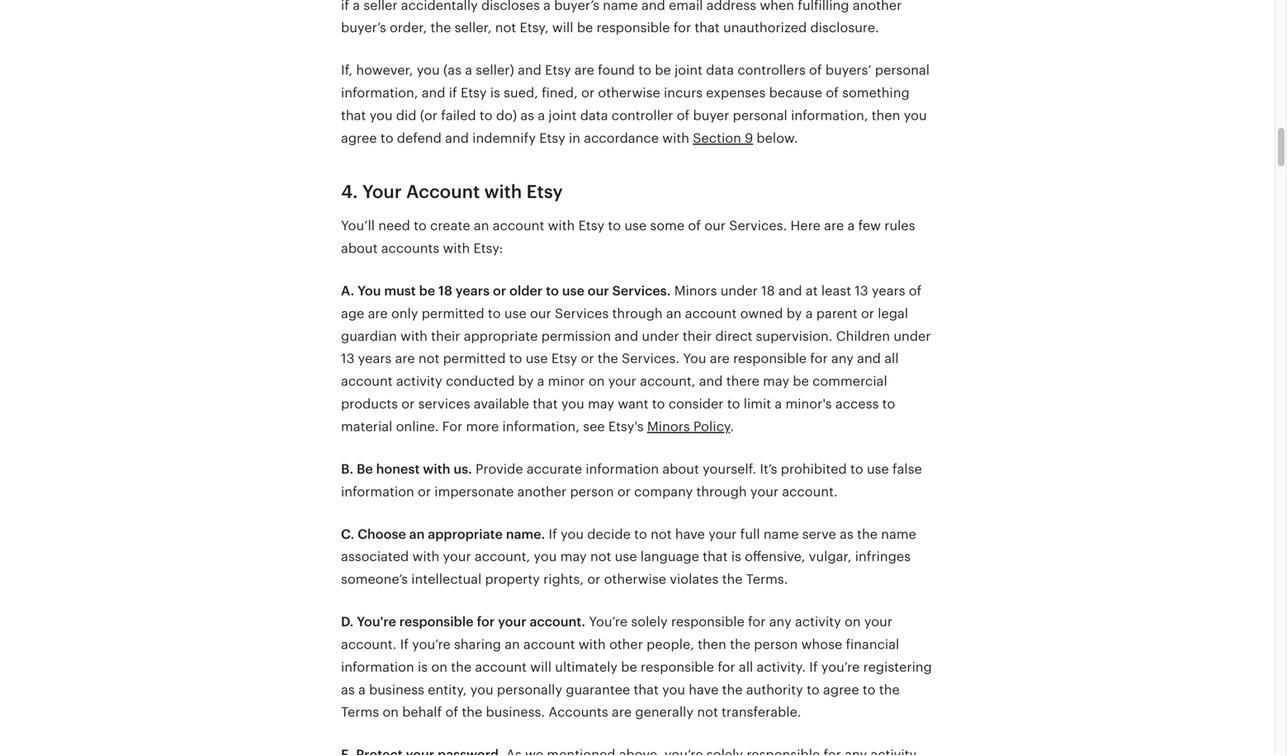 Task type: locate. For each thing, give the bounding box(es) containing it.
minor
[[548, 374, 585, 389]]

person down accurate
[[570, 485, 614, 500]]

2 horizontal spatial years
[[872, 284, 906, 299]]

minors policy .
[[648, 420, 734, 435]]

appropriate
[[464, 329, 538, 344], [428, 527, 503, 542]]

appropriate inside minors under 18 and at least 13 years of age are only permitted to use our services through an account owned by a parent or legal guardian with their appropriate permission and under their direct supervision. children under 13 years are not permitted to use etsy or the services. you are responsible for any and all account activity conducted by a minor on your account, and there may be commercial products or services available that you may want to consider to limit a minor's access to material online. for more information, see etsy's
[[464, 329, 538, 344]]

1 horizontal spatial under
[[721, 284, 758, 299]]

may inside if you decide to not have your full name serve as the name associated with your account, you may not use language that is offensive, vulgar, infringes someone's intellectual property rights, or otherwise violates the terms.
[[561, 550, 587, 565]]

minors inside minors under 18 and at least 13 years of age are only permitted to use our services through an account owned by a parent or legal guardian with their appropriate permission and under their direct supervision. children under 13 years are not permitted to use etsy or the services. you are responsible for any and all account activity conducted by a minor on your account, and there may be commercial products or services available that you may want to consider to limit a minor's access to material online. for more information, see etsy's
[[675, 284, 717, 299]]

an inside the 'you'll need to create an account with etsy to use some of our services. here are a few rules about accounts with etsy:'
[[474, 219, 489, 233]]

0 horizontal spatial information,
[[341, 86, 418, 100]]

the down registering at the bottom right
[[880, 683, 900, 698]]

supervision.
[[756, 329, 833, 344]]

on up entity,
[[432, 660, 448, 675]]

the down entity,
[[462, 706, 483, 721]]

agree inside the you're solely responsible for any activity on your account. if you're sharing an account with other people, then the person whose financial information is on the account will ultimately be responsible for all activity. if you're registering as a business entity, you personally guarantee that you have the authority to agree to the terms on behalf of the business. accounts are generally not transferable.
[[824, 683, 860, 698]]

and down failed
[[445, 131, 469, 146]]

0 horizontal spatial 18
[[439, 284, 453, 299]]

of inside minors under 18 and at least 13 years of age are only permitted to use our services through an account owned by a parent or legal guardian with their appropriate permission and under their direct supervision. children under 13 years are not permitted to use etsy or the services. you are responsible for any and all account activity conducted by a minor on your account, and there may be commercial products or services available that you may want to consider to limit a minor's access to material online. for more information, see etsy's
[[909, 284, 922, 299]]

account,
[[640, 374, 696, 389], [475, 550, 531, 565]]

information, down because
[[791, 108, 869, 123]]

rights,
[[544, 573, 584, 587]]

0 vertical spatial you're
[[412, 638, 451, 653]]

account up etsy:
[[493, 219, 545, 233]]

terms
[[341, 706, 379, 721]]

account. down you're
[[341, 638, 397, 653]]

1 vertical spatial is
[[732, 550, 742, 565]]

2 name from the left
[[882, 527, 917, 542]]

not inside minors under 18 and at least 13 years of age are only permitted to use our services through an account owned by a parent or legal guardian with their appropriate permission and under their direct supervision. children under 13 years are not permitted to use etsy or the services. you are responsible for any and all account activity conducted by a minor on your account, and there may be commercial products or services available that you may want to consider to limit a minor's access to material online. for more information, see etsy's
[[419, 352, 440, 367]]

2 vertical spatial services.
[[622, 352, 680, 367]]

0 horizontal spatial 13
[[341, 352, 355, 367]]

information down etsy's
[[586, 462, 659, 477]]

1 horizontal spatial 18
[[762, 284, 775, 299]]

minors for policy
[[648, 420, 690, 435]]

2 vertical spatial as
[[341, 683, 355, 698]]

0 horizontal spatial account.
[[341, 638, 397, 653]]

account. inside the you're solely responsible for any activity on your account. if you're sharing an account with other people, then the person whose financial information is on the account will ultimately be responsible for all activity. if you're registering as a business entity, you personally guarantee that you have the authority to agree to the terms on behalf of the business. accounts are generally not transferable.
[[341, 638, 397, 653]]

0 vertical spatial as
[[521, 108, 535, 123]]

1 horizontal spatial personal
[[876, 63, 930, 78]]

0 vertical spatial account.
[[783, 485, 838, 500]]

services
[[555, 306, 609, 321]]

is inside if you decide to not have your full name serve as the name associated with your account, you may not use language that is offensive, vulgar, infringes someone's intellectual property rights, or otherwise violates the terms.
[[732, 550, 742, 565]]

are down guardian at the top left
[[395, 352, 415, 367]]

b.
[[341, 462, 354, 477]]

0 vertical spatial services.
[[730, 219, 788, 233]]

use inside provide accurate information about yourself. it's prohibited to use false information or impersonate another person or company through your account.
[[867, 462, 890, 477]]

under up owned
[[721, 284, 758, 299]]

on
[[589, 374, 605, 389], [845, 615, 861, 630], [432, 660, 448, 675], [383, 706, 399, 721]]

1 horizontal spatial years
[[456, 284, 490, 299]]

see
[[583, 420, 605, 435]]

1 horizontal spatial may
[[588, 397, 615, 412]]

1 vertical spatial all
[[739, 660, 754, 675]]

to right decide
[[635, 527, 648, 542]]

1 horizontal spatial account,
[[640, 374, 696, 389]]

0 vertical spatial activity
[[396, 374, 443, 389]]

years
[[456, 284, 490, 299], [872, 284, 906, 299], [358, 352, 392, 367]]

1 vertical spatial information,
[[791, 108, 869, 123]]

0 vertical spatial our
[[705, 219, 726, 233]]

to up .
[[728, 397, 741, 412]]

2 horizontal spatial if
[[810, 660, 818, 675]]

agree for activity.
[[824, 683, 860, 698]]

1 vertical spatial you
[[683, 352, 707, 367]]

0 vertical spatial agree
[[341, 131, 377, 146]]

to up accounts
[[414, 219, 427, 233]]

be right must
[[419, 284, 436, 299]]

you
[[417, 63, 440, 78], [370, 108, 393, 123], [904, 108, 927, 123], [562, 397, 585, 412], [561, 527, 584, 542], [534, 550, 557, 565], [471, 683, 494, 698], [663, 683, 686, 698]]

0 vertical spatial appropriate
[[464, 329, 538, 344]]

with inside if you decide to not have your full name serve as the name associated with your account, you may not use language that is offensive, vulgar, infringes someone's intellectual property rights, or otherwise violates the terms.
[[413, 550, 440, 565]]

then down 'something'
[[872, 108, 901, 123]]

agree
[[341, 131, 377, 146], [824, 683, 860, 698]]

must
[[384, 284, 416, 299]]

you right entity,
[[471, 683, 494, 698]]

information,
[[341, 86, 418, 100], [791, 108, 869, 123], [503, 420, 580, 435]]

all inside the you're solely responsible for any activity on your account. if you're sharing an account with other people, then the person whose financial information is on the account will ultimately be responsible for all activity. if you're registering as a business entity, you personally guarantee that you have the authority to agree to the terms on behalf of the business. accounts are generally not transferable.
[[739, 660, 754, 675]]

indemnify
[[473, 131, 536, 146]]

may up see at left bottom
[[588, 397, 615, 412]]

0 vertical spatial about
[[341, 241, 378, 256]]

1 vertical spatial minors
[[648, 420, 690, 435]]

etsy
[[545, 63, 571, 78], [461, 86, 487, 100], [540, 131, 566, 146], [527, 182, 563, 202], [579, 219, 605, 233], [552, 352, 578, 367]]

0 vertical spatial if
[[549, 527, 557, 542]]

that up generally
[[634, 683, 659, 698]]

responsible
[[734, 352, 807, 367], [400, 615, 474, 630], [672, 615, 745, 630], [641, 660, 715, 675]]

a up terms
[[358, 683, 366, 698]]

an inside the you're solely responsible for any activity on your account. if you're sharing an account with other people, then the person whose financial information is on the account will ultimately be responsible for all activity. if you're registering as a business entity, you personally guarantee that you have the authority to agree to the terms on behalf of the business. accounts are generally not transferable.
[[505, 638, 520, 653]]

through right services
[[613, 306, 663, 321]]

or
[[582, 86, 595, 100], [493, 284, 507, 299], [862, 306, 875, 321], [581, 352, 594, 367], [402, 397, 415, 412], [418, 485, 431, 500], [618, 485, 631, 500], [588, 573, 601, 587]]

person
[[570, 485, 614, 500], [754, 638, 798, 653]]

you'll
[[341, 219, 375, 233]]

name
[[764, 527, 799, 542], [882, 527, 917, 542]]

activity
[[396, 374, 443, 389], [796, 615, 842, 630]]

be down other
[[621, 660, 638, 675]]

1 horizontal spatial as
[[521, 108, 535, 123]]

the up infringes
[[858, 527, 878, 542]]

for left activity.
[[718, 660, 736, 675]]

1 horizontal spatial you
[[683, 352, 707, 367]]

account, inside minors under 18 and at least 13 years of age are only permitted to use our services through an account owned by a parent or legal guardian with their appropriate permission and under their direct supervision. children under 13 years are not permitted to use etsy or the services. you are responsible for any and all account activity conducted by a minor on your account, and there may be commercial products or services available that you may want to consider to limit a minor's access to material online. for more information, see etsy's
[[640, 374, 696, 389]]

0 vertical spatial person
[[570, 485, 614, 500]]

services. up want at the bottom
[[622, 352, 680, 367]]

access
[[836, 397, 879, 412]]

false
[[893, 462, 923, 477]]

of inside the 'you'll need to create an account with etsy to use some of our services. here are a few rules about accounts with etsy:'
[[688, 219, 701, 233]]

2 horizontal spatial information,
[[791, 108, 869, 123]]

1 vertical spatial you're
[[822, 660, 860, 675]]

2 vertical spatial information
[[341, 660, 415, 675]]

to right the "authority"
[[807, 683, 820, 698]]

then right people,
[[698, 638, 727, 653]]

c. choose an appropriate name.
[[341, 527, 545, 542]]

0 horizontal spatial agree
[[341, 131, 377, 146]]

be inside the you're solely responsible for any activity on your account. if you're sharing an account with other people, then the person whose financial information is on the account will ultimately be responsible for all activity. if you're registering as a business entity, you personally guarantee that you have the authority to agree to the terms on behalf of the business. accounts are generally not transferable.
[[621, 660, 638, 675]]

0 horizontal spatial data
[[580, 108, 608, 123]]

1 name from the left
[[764, 527, 799, 542]]

years down etsy:
[[456, 284, 490, 299]]

0 vertical spatial is
[[490, 86, 501, 100]]

below.
[[757, 131, 798, 146]]

1 horizontal spatial through
[[697, 485, 747, 500]]

0 horizontal spatial their
[[431, 329, 461, 344]]

solely
[[631, 615, 668, 630]]

services. down the 'you'll need to create an account with etsy to use some of our services. here are a few rules about accounts with etsy:'
[[613, 284, 671, 299]]

account. down rights,
[[530, 615, 586, 630]]

1 vertical spatial may
[[588, 397, 615, 412]]

that up violates
[[703, 550, 728, 565]]

account up products
[[341, 374, 393, 389]]

0 horizontal spatial account,
[[475, 550, 531, 565]]

services
[[418, 397, 471, 412]]

1 horizontal spatial joint
[[675, 63, 703, 78]]

transferable.
[[722, 706, 802, 721]]

permitted up conducted
[[443, 352, 506, 367]]

you left decide
[[561, 527, 584, 542]]

0 vertical spatial all
[[885, 352, 899, 367]]

business
[[369, 683, 425, 698]]

1 vertical spatial otherwise
[[604, 573, 667, 587]]

seller)
[[476, 63, 515, 78]]

you left (as
[[417, 63, 440, 78]]

about inside the 'you'll need to create an account with etsy to use some of our services. here are a few rules about accounts with etsy:'
[[341, 241, 378, 256]]

at
[[806, 284, 818, 299]]

1 vertical spatial our
[[588, 284, 609, 299]]

permission
[[542, 329, 611, 344]]

found
[[598, 63, 635, 78]]

you're solely responsible for any activity on your account. if you're sharing an account with other people, then the person whose financial information is on the account will ultimately be responsible for all activity. if you're registering as a business entity, you personally guarantee that you have the authority to agree to the terms on behalf of the business. accounts are generally not transferable.
[[341, 615, 933, 721]]

1 horizontal spatial about
[[663, 462, 700, 477]]

1 horizontal spatial account.
[[530, 615, 586, 630]]

a left few
[[848, 219, 855, 233]]

or down b. be honest with us.
[[418, 485, 431, 500]]

services. inside minors under 18 and at least 13 years of age are only permitted to use our services through an account owned by a parent or legal guardian with their appropriate permission and under their direct supervision. children under 13 years are not permitted to use etsy or the services. you are responsible for any and all account activity conducted by a minor on your account, and there may be commercial products or services available that you may want to consider to limit a minor's access to material online. for more information, see etsy's
[[622, 352, 680, 367]]

are inside if, however, you (as a seller) and etsy are found to be joint data controllers of buyers' personal information, and if etsy is sued, fined, or otherwise incurs expenses because of something that you did (or failed to do) as a joint data controller of buyer personal information, then you agree to defend and indemnify etsy in accordance with
[[575, 63, 595, 78]]

their up conducted
[[431, 329, 461, 344]]

agree for you
[[341, 131, 377, 146]]

as right serve
[[840, 527, 854, 542]]

1 vertical spatial agree
[[824, 683, 860, 698]]

online.
[[396, 420, 439, 435]]

otherwise down language
[[604, 573, 667, 587]]

0 horizontal spatial you
[[358, 284, 381, 299]]

vulgar,
[[809, 550, 852, 565]]

0 vertical spatial any
[[832, 352, 854, 367]]

is up business
[[418, 660, 428, 675]]

1 vertical spatial by
[[519, 374, 534, 389]]

information inside the you're solely responsible for any activity on your account. if you're sharing an account with other people, then the person whose financial information is on the account will ultimately be responsible for all activity. if you're registering as a business entity, you personally guarantee that you have the authority to agree to the terms on behalf of the business. accounts are generally not transferable.
[[341, 660, 415, 675]]

use left false
[[867, 462, 890, 477]]

2 horizontal spatial may
[[763, 374, 790, 389]]

children
[[837, 329, 891, 344]]

about up company
[[663, 462, 700, 477]]

0 horizontal spatial all
[[739, 660, 754, 675]]

joint up incurs
[[675, 63, 703, 78]]

or right rights,
[[588, 573, 601, 587]]

personal
[[876, 63, 930, 78], [733, 108, 788, 123]]

0 horizontal spatial then
[[698, 638, 727, 653]]

through inside minors under 18 and at least 13 years of age are only permitted to use our services through an account owned by a parent or legal guardian with their appropriate permission and under their direct supervision. children under 13 years are not permitted to use etsy or the services. you are responsible for any and all account activity conducted by a minor on your account, and there may be commercial products or services available that you may want to consider to limit a minor's access to material online. for more information, see etsy's
[[613, 306, 663, 321]]

0 horizontal spatial activity
[[396, 374, 443, 389]]

accurate
[[527, 462, 583, 477]]

are down guarantee
[[612, 706, 632, 721]]

may up 'limit'
[[763, 374, 790, 389]]

are inside the 'you'll need to create an account with etsy to use some of our services. here are a few rules about accounts with etsy:'
[[825, 219, 844, 233]]

1 vertical spatial have
[[689, 683, 719, 698]]

0 vertical spatial 13
[[855, 284, 869, 299]]

for down supervision.
[[811, 352, 828, 367]]

1 vertical spatial account,
[[475, 550, 531, 565]]

0 vertical spatial have
[[676, 527, 705, 542]]

may up rights,
[[561, 550, 587, 565]]

is down seller)
[[490, 86, 501, 100]]

through down yourself.
[[697, 485, 747, 500]]

the inside minors under 18 and at least 13 years of age are only permitted to use our services through an account owned by a parent or legal guardian with their appropriate permission and under their direct supervision. children under 13 years are not permitted to use etsy or the services. you are responsible for any and all account activity conducted by a minor on your account, and there may be commercial products or services available that you may want to consider to limit a minor's access to material online. for more information, see etsy's
[[598, 352, 619, 367]]

about
[[341, 241, 378, 256], [663, 462, 700, 477]]

be inside minors under 18 and at least 13 years of age are only permitted to use our services through an account owned by a parent or legal guardian with their appropriate permission and under their direct supervision. children under 13 years are not permitted to use etsy or the services. you are responsible for any and all account activity conducted by a minor on your account, and there may be commercial products or services available that you may want to consider to limit a minor's access to material online. for more information, see etsy's
[[793, 374, 809, 389]]

1 horizontal spatial person
[[754, 638, 798, 653]]

otherwise down found
[[598, 86, 661, 100]]

to right 'prohibited'
[[851, 462, 864, 477]]

impersonate
[[435, 485, 514, 500]]

of down rules
[[909, 284, 922, 299]]

for down terms.
[[749, 615, 766, 630]]

2 18 from the left
[[762, 284, 775, 299]]

1 vertical spatial 13
[[341, 352, 355, 367]]

2 horizontal spatial our
[[705, 219, 726, 233]]

data
[[707, 63, 734, 78], [580, 108, 608, 123]]

d. you're responsible for your account.
[[341, 615, 586, 630]]

use down permission
[[526, 352, 548, 367]]

0 vertical spatial data
[[707, 63, 734, 78]]

1 vertical spatial about
[[663, 462, 700, 477]]

is down full
[[732, 550, 742, 565]]

all inside minors under 18 and at least 13 years of age are only permitted to use our services through an account owned by a parent or legal guardian with their appropriate permission and under their direct supervision. children under 13 years are not permitted to use etsy or the services. you are responsible for any and all account activity conducted by a minor on your account, and there may be commercial products or services available that you may want to consider to limit a minor's access to material online. for more information, see etsy's
[[885, 352, 899, 367]]

violates
[[670, 573, 719, 587]]

through inside provide accurate information about yourself. it's prohibited to use false information or impersonate another person or company through your account.
[[697, 485, 747, 500]]

account, up consider
[[640, 374, 696, 389]]

as inside if you decide to not have your full name serve as the name associated with your account, you may not use language that is offensive, vulgar, infringes someone's intellectual property rights, or otherwise violates the terms.
[[840, 527, 854, 542]]

data up the in
[[580, 108, 608, 123]]

any up commercial
[[832, 352, 854, 367]]

4. your account with etsy
[[341, 182, 563, 202]]

personal up 9
[[733, 108, 788, 123]]

information
[[586, 462, 659, 477], [341, 485, 415, 500], [341, 660, 415, 675]]

or inside if, however, you (as a seller) and etsy are found to be joint data controllers of buyers' personal information, and if etsy is sued, fined, or otherwise incurs expenses because of something that you did (or failed to do) as a joint data controller of buyer personal information, then you agree to defend and indemnify etsy in accordance with
[[582, 86, 595, 100]]

the
[[598, 352, 619, 367], [858, 527, 878, 542], [722, 573, 743, 587], [730, 638, 751, 653], [451, 660, 472, 675], [723, 683, 743, 698], [880, 683, 900, 698], [462, 706, 483, 721]]

personal up 'something'
[[876, 63, 930, 78]]

to inside if you decide to not have your full name serve as the name associated with your account, you may not use language that is offensive, vulgar, infringes someone's intellectual property rights, or otherwise violates the terms.
[[635, 527, 648, 542]]

accounts
[[549, 706, 609, 721]]

data up expenses
[[707, 63, 734, 78]]

joint down fined,
[[549, 108, 577, 123]]

0 vertical spatial through
[[613, 306, 663, 321]]

2 horizontal spatial is
[[732, 550, 742, 565]]

fined,
[[542, 86, 578, 100]]

be up minor's
[[793, 374, 809, 389]]

2 vertical spatial information,
[[503, 420, 580, 435]]

have up language
[[676, 527, 705, 542]]

to left do)
[[480, 108, 493, 123]]

name up offensive,
[[764, 527, 799, 542]]

property
[[485, 573, 540, 587]]

may
[[763, 374, 790, 389], [588, 397, 615, 412], [561, 550, 587, 565]]

not inside the you're solely responsible for any activity on your account. if you're sharing an account with other people, then the person whose financial information is on the account will ultimately be responsible for all activity. if you're registering as a business entity, you personally guarantee that you have the authority to agree to the terms on behalf of the business. accounts are generally not transferable.
[[697, 706, 719, 721]]

2 vertical spatial account.
[[341, 638, 397, 653]]

0 horizontal spatial through
[[613, 306, 663, 321]]

responsible down supervision.
[[734, 352, 807, 367]]

services. left here
[[730, 219, 788, 233]]

1 vertical spatial activity
[[796, 615, 842, 630]]

1 vertical spatial through
[[697, 485, 747, 500]]

that
[[341, 108, 366, 123], [533, 397, 558, 412], [703, 550, 728, 565], [634, 683, 659, 698]]

under
[[721, 284, 758, 299], [642, 329, 680, 344], [894, 329, 931, 344]]

0 vertical spatial account,
[[640, 374, 696, 389]]

0 horizontal spatial as
[[341, 683, 355, 698]]

least
[[822, 284, 852, 299]]

account. down 'prohibited'
[[783, 485, 838, 500]]

older
[[510, 284, 543, 299]]

as right do)
[[521, 108, 535, 123]]

any inside the you're solely responsible for any activity on your account. if you're sharing an account with other people, then the person whose financial information is on the account will ultimately be responsible for all activity. if you're registering as a business entity, you personally guarantee that you have the authority to agree to the terms on behalf of the business. accounts are generally not transferable.
[[770, 615, 792, 630]]

etsy inside minors under 18 and at least 13 years of age are only permitted to use our services through an account owned by a parent or legal guardian with their appropriate permission and under their direct supervision. children under 13 years are not permitted to use etsy or the services. you are responsible for any and all account activity conducted by a minor on your account, and there may be commercial products or services available that you may want to consider to limit a minor's access to material online. for more information, see etsy's
[[552, 352, 578, 367]]

0 vertical spatial permitted
[[422, 306, 485, 321]]

agree inside if, however, you (as a seller) and etsy are found to be joint data controllers of buyers' personal information, and if etsy is sued, fined, or otherwise incurs expenses because of something that you did (or failed to do) as a joint data controller of buyer personal information, then you agree to defend and indemnify etsy in accordance with
[[341, 131, 377, 146]]

have up generally
[[689, 683, 719, 698]]

account inside the 'you'll need to create an account with etsy to use some of our services. here are a few rules about accounts with etsy:'
[[493, 219, 545, 233]]

or inside if you decide to not have your full name serve as the name associated with your account, you may not use language that is offensive, vulgar, infringes someone's intellectual property rights, or otherwise violates the terms.
[[588, 573, 601, 587]]

associated
[[341, 550, 409, 565]]

is
[[490, 86, 501, 100], [732, 550, 742, 565], [418, 660, 428, 675]]

an inside minors under 18 and at least 13 years of age are only permitted to use our services through an account owned by a parent or legal guardian with their appropriate permission and under their direct supervision. children under 13 years are not permitted to use etsy or the services. you are responsible for any and all account activity conducted by a minor on your account, and there may be commercial products or services available that you may want to consider to limit a minor's access to material online. for more information, see etsy's
[[667, 306, 682, 321]]

of right some
[[688, 219, 701, 233]]

entity,
[[428, 683, 467, 698]]

1 horizontal spatial all
[[885, 352, 899, 367]]

1 horizontal spatial agree
[[824, 683, 860, 698]]

generally
[[636, 706, 694, 721]]

0 horizontal spatial any
[[770, 615, 792, 630]]

0 horizontal spatial if
[[400, 638, 409, 653]]

1 horizontal spatial 13
[[855, 284, 869, 299]]

you
[[358, 284, 381, 299], [683, 352, 707, 367]]

that inside the you're solely responsible for any activity on your account. if you're sharing an account with other people, then the person whose financial information is on the account will ultimately be responsible for all activity. if you're registering as a business entity, you personally guarantee that you have the authority to agree to the terms on behalf of the business. accounts are generally not transferable.
[[634, 683, 659, 698]]

is inside the you're solely responsible for any activity on your account. if you're sharing an account with other people, then the person whose financial information is on the account will ultimately be responsible for all activity. if you're registering as a business entity, you personally guarantee that you have the authority to agree to the terms on behalf of the business. accounts are generally not transferable.
[[418, 660, 428, 675]]

1 horizontal spatial their
[[683, 329, 712, 344]]

an
[[474, 219, 489, 233], [667, 306, 682, 321], [409, 527, 425, 542], [505, 638, 520, 653]]

if down whose
[[810, 660, 818, 675]]

use up services
[[562, 284, 585, 299]]

responsible up people,
[[672, 615, 745, 630]]

0 horizontal spatial name
[[764, 527, 799, 542]]

with
[[663, 131, 690, 146], [485, 182, 522, 202], [548, 219, 575, 233], [443, 241, 470, 256], [401, 329, 428, 344], [423, 462, 451, 477], [413, 550, 440, 565], [579, 638, 606, 653]]

agree down whose
[[824, 683, 860, 698]]

1 their from the left
[[431, 329, 461, 344]]

0 vertical spatial then
[[872, 108, 901, 123]]

0 horizontal spatial you're
[[412, 638, 451, 653]]

13 down guardian at the top left
[[341, 352, 355, 367]]

someone's
[[341, 573, 408, 587]]

1 vertical spatial joint
[[549, 108, 577, 123]]

the up the "authority"
[[730, 638, 751, 653]]

1 horizontal spatial name
[[882, 527, 917, 542]]

and
[[518, 63, 542, 78], [422, 86, 446, 100], [445, 131, 469, 146], [779, 284, 803, 299], [615, 329, 639, 344], [858, 352, 881, 367], [699, 374, 723, 389]]



Task type: vqa. For each thing, say whether or not it's contained in the screenshot.
the shops
no



Task type: describe. For each thing, give the bounding box(es) containing it.
consider
[[669, 397, 724, 412]]

0 horizontal spatial by
[[519, 374, 534, 389]]

intellectual
[[412, 573, 482, 587]]

some
[[650, 219, 685, 233]]

business.
[[486, 706, 545, 721]]

person inside the you're solely responsible for any activity on your account. if you're sharing an account with other people, then the person whose financial information is on the account will ultimately be responsible for all activity. if you're registering as a business entity, you personally guarantee that you have the authority to agree to the terms on behalf of the business. accounts are generally not transferable.
[[754, 638, 798, 653]]

otherwise inside if you decide to not have your full name serve as the name associated with your account, you may not use language that is offensive, vulgar, infringes someone's intellectual property rights, or otherwise violates the terms.
[[604, 573, 667, 587]]

language
[[641, 550, 700, 565]]

your inside provide accurate information about yourself. it's prohibited to use false information or impersonate another person or company through your account.
[[751, 485, 779, 500]]

9
[[745, 131, 754, 146]]

person inside provide accurate information about yourself. it's prohibited to use false information or impersonate another person or company through your account.
[[570, 485, 614, 500]]

the up entity,
[[451, 660, 472, 675]]

minor's
[[786, 397, 832, 412]]

parent
[[817, 306, 858, 321]]

are inside the you're solely responsible for any activity on your account. if you're sharing an account with other people, then the person whose financial information is on the account will ultimately be responsible for all activity. if you're registering as a business entity, you personally guarantee that you have the authority to agree to the terms on behalf of the business. accounts are generally not transferable.
[[612, 706, 632, 721]]

to up conducted
[[510, 352, 523, 367]]

2 horizontal spatial under
[[894, 329, 931, 344]]

the up transferable.
[[723, 683, 743, 698]]

us.
[[454, 462, 472, 477]]

your up sharing
[[498, 615, 527, 630]]

responsible inside minors under 18 and at least 13 years of age are only permitted to use our services through an account owned by a parent or legal guardian with their appropriate permission and under their direct supervision. children under 13 years are not permitted to use etsy or the services. you are responsible for any and all account activity conducted by a minor on your account, and there may be commercial products or services available that you may want to consider to limit a minor's access to material online. for more information, see etsy's
[[734, 352, 807, 367]]

and up sued,
[[518, 63, 542, 78]]

your inside minors under 18 and at least 13 years of age are only permitted to use our services through an account owned by a parent or legal guardian with their appropriate permission and under their direct supervision. children under 13 years are not permitted to use etsy or the services. you are responsible for any and all account activity conducted by a minor on your account, and there may be commercial products or services available that you may want to consider to limit a minor's access to material online. for more information, see etsy's
[[609, 374, 637, 389]]

sued,
[[504, 86, 539, 100]]

buyer
[[694, 108, 730, 123]]

c.
[[341, 527, 355, 542]]

serve
[[803, 527, 837, 542]]

1 vertical spatial information
[[341, 485, 415, 500]]

your up intellectual
[[443, 550, 471, 565]]

if
[[449, 86, 457, 100]]

on inside minors under 18 and at least 13 years of age are only permitted to use our services through an account owned by a parent or legal guardian with their appropriate permission and under their direct supervision. children under 13 years are not permitted to use etsy or the services. you are responsible for any and all account activity conducted by a minor on your account, and there may be commercial products or services available that you may want to consider to limit a minor's access to material online. for more information, see etsy's
[[589, 374, 605, 389]]

controller
[[612, 108, 674, 123]]

people,
[[647, 638, 695, 653]]

will
[[531, 660, 552, 675]]

need
[[379, 219, 410, 233]]

1 18 from the left
[[439, 284, 453, 299]]

and right permission
[[615, 329, 639, 344]]

to left defend
[[381, 131, 394, 146]]

did
[[396, 108, 417, 123]]

provide
[[476, 462, 523, 477]]

18 inside minors under 18 and at least 13 years of age are only permitted to use our services through an account owned by a parent or legal guardian with their appropriate permission and under their direct supervision. children under 13 years are not permitted to use etsy or the services. you are responsible for any and all account activity conducted by a minor on your account, and there may be commercial products or services available that you may want to consider to limit a minor's access to material online. for more information, see etsy's
[[762, 284, 775, 299]]

if inside if you decide to not have your full name serve as the name associated with your account, you may not use language that is offensive, vulgar, infringes someone's intellectual property rights, or otherwise violates the terms.
[[549, 527, 557, 542]]

sharing
[[454, 638, 501, 653]]

or up online.
[[402, 397, 415, 412]]

guarantee
[[566, 683, 631, 698]]

then inside the you're solely responsible for any activity on your account. if you're sharing an account with other people, then the person whose financial information is on the account will ultimately be responsible for all activity. if you're registering as a business entity, you personally guarantee that you have the authority to agree to the terms on behalf of the business. accounts are generally not transferable.
[[698, 638, 727, 653]]

you down 'something'
[[904, 108, 927, 123]]

then inside if, however, you (as a seller) and etsy are found to be joint data controllers of buyers' personal information, and if etsy is sued, fined, or otherwise incurs expenses because of something that you did (or failed to do) as a joint data controller of buyer personal information, then you agree to defend and indemnify etsy in accordance with
[[872, 108, 901, 123]]

buyers'
[[826, 63, 872, 78]]

ultimately
[[555, 660, 618, 675]]

b. be honest with us.
[[341, 462, 472, 477]]

you inside minors under 18 and at least 13 years of age are only permitted to use our services through an account owned by a parent or legal guardian with their appropriate permission and under their direct supervision. children under 13 years are not permitted to use etsy or the services. you are responsible for any and all account activity conducted by a minor on your account, and there may be commercial products or services available that you may want to consider to limit a minor's access to material online. for more information, see etsy's
[[562, 397, 585, 412]]

a inside the 'you'll need to create an account with etsy to use some of our services. here are a few rules about accounts with etsy:'
[[848, 219, 855, 233]]

to inside provide accurate information about yourself. it's prohibited to use false information or impersonate another person or company through your account.
[[851, 462, 864, 477]]

yourself.
[[703, 462, 757, 477]]

0 horizontal spatial under
[[642, 329, 680, 344]]

0 horizontal spatial years
[[358, 352, 392, 367]]

1 horizontal spatial our
[[588, 284, 609, 299]]

guardian
[[341, 329, 397, 344]]

or left older
[[493, 284, 507, 299]]

legal
[[878, 306, 909, 321]]

a right (as
[[465, 63, 473, 78]]

1 vertical spatial data
[[580, 108, 608, 123]]

products
[[341, 397, 398, 412]]

registering
[[864, 660, 933, 675]]

or down permission
[[581, 352, 594, 367]]

you up generally
[[663, 683, 686, 698]]

a inside the you're solely responsible for any activity on your account. if you're sharing an account with other people, then the person whose financial information is on the account will ultimately be responsible for all activity. if you're registering as a business entity, you personally guarantee that you have the authority to agree to the terms on behalf of the business. accounts are generally not transferable.
[[358, 683, 366, 698]]

however,
[[356, 63, 413, 78]]

for inside minors under 18 and at least 13 years of age are only permitted to use our services through an account owned by a parent or legal guardian with their appropriate permission and under their direct supervision. children under 13 years are not permitted to use etsy or the services. you are responsible for any and all account activity conducted by a minor on your account, and there may be commercial products or services available that you may want to consider to limit a minor's access to material online. for more information, see etsy's
[[811, 352, 828, 367]]

to right want at the bottom
[[652, 397, 665, 412]]

are up guardian at the top left
[[368, 306, 388, 321]]

authority
[[747, 683, 804, 698]]

account up direct
[[685, 306, 737, 321]]

financial
[[846, 638, 900, 653]]

use inside if you decide to not have your full name serve as the name associated with your account, you may not use language that is offensive, vulgar, infringes someone's intellectual property rights, or otherwise violates the terms.
[[615, 550, 637, 565]]

defend
[[397, 131, 442, 146]]

our inside the 'you'll need to create an account with etsy to use some of our services. here are a few rules about accounts with etsy:'
[[705, 219, 726, 233]]

more
[[466, 420, 499, 435]]

the left terms.
[[722, 573, 743, 587]]

as inside if, however, you (as a seller) and etsy are found to be joint data controllers of buyers' personal information, and if etsy is sued, fined, or otherwise incurs expenses because of something that you did (or failed to do) as a joint data controller of buyer personal information, then you agree to defend and indemnify etsy in accordance with
[[521, 108, 535, 123]]

with inside minors under 18 and at least 13 years of age are only permitted to use our services through an account owned by a parent or legal guardian with their appropriate permission and under their direct supervision. children under 13 years are not permitted to use etsy or the services. you are responsible for any and all account activity conducted by a minor on your account, and there may be commercial products or services available that you may want to consider to limit a minor's access to material online. for more information, see etsy's
[[401, 329, 428, 344]]

(as
[[444, 63, 462, 78]]

activity inside minors under 18 and at least 13 years of age are only permitted to use our services through an account owned by a parent or legal guardian with their appropriate permission and under their direct supervision. children under 13 years are not permitted to use etsy or the services. you are responsible for any and all account activity conducted by a minor on your account, and there may be commercial products or services available that you may want to consider to limit a minor's access to material online. for more information, see etsy's
[[396, 374, 443, 389]]

decide
[[588, 527, 631, 542]]

section 9 link
[[693, 131, 754, 146]]

be
[[357, 462, 373, 477]]

etsy right "if"
[[461, 86, 487, 100]]

terms.
[[747, 573, 789, 587]]

otherwise inside if, however, you (as a seller) and etsy are found to be joint data controllers of buyers' personal information, and if etsy is sued, fined, or otherwise incurs expenses because of something that you did (or failed to do) as a joint data controller of buyer personal information, then you agree to defend and indemnify etsy in accordance with
[[598, 86, 661, 100]]

choose
[[358, 527, 406, 542]]

0 vertical spatial joint
[[675, 63, 703, 78]]

2 their from the left
[[683, 329, 712, 344]]

0 vertical spatial information
[[586, 462, 659, 477]]

you're
[[589, 615, 628, 630]]

account. inside provide accurate information about yourself. it's prohibited to use false information or impersonate another person or company through your account.
[[783, 485, 838, 500]]

have inside the you're solely responsible for any activity on your account. if you're sharing an account with other people, then the person whose financial information is on the account will ultimately be responsible for all activity. if you're registering as a business entity, you personally guarantee that you have the authority to agree to the terms on behalf of the business. accounts are generally not transferable.
[[689, 683, 719, 698]]

0 vertical spatial personal
[[876, 63, 930, 78]]

accounts
[[381, 241, 440, 256]]

2 vertical spatial if
[[810, 660, 818, 675]]

because
[[770, 86, 823, 100]]

offensive,
[[745, 550, 806, 565]]

infringes
[[856, 550, 911, 565]]

about inside provide accurate information about yourself. it's prohibited to use false information or impersonate another person or company through your account.
[[663, 462, 700, 477]]

a.
[[341, 284, 355, 299]]

account down sharing
[[475, 660, 527, 675]]

there
[[727, 374, 760, 389]]

4.
[[341, 182, 358, 202]]

behalf
[[402, 706, 442, 721]]

to right older
[[546, 284, 559, 299]]

account up will
[[524, 638, 576, 653]]

account, inside if you decide to not have your full name serve as the name associated with your account, you may not use language that is offensive, vulgar, infringes someone's intellectual property rights, or otherwise violates the terms.
[[475, 550, 531, 565]]

responsible down people,
[[641, 660, 715, 675]]

0 vertical spatial information,
[[341, 86, 418, 100]]

use down a. you must be 18 years or older to use our services.
[[505, 306, 527, 321]]

as inside the you're solely responsible for any activity on your account. if you're sharing an account with other people, then the person whose financial information is on the account will ultimately be responsible for all activity. if you're registering as a business entity, you personally guarantee that you have the authority to agree to the terms on behalf of the business. accounts are generally not transferable.
[[341, 683, 355, 698]]

0 vertical spatial you
[[358, 284, 381, 299]]

and left at
[[779, 284, 803, 299]]

create
[[430, 219, 471, 233]]

etsy left the in
[[540, 131, 566, 146]]

d.
[[341, 615, 354, 630]]

and up consider
[[699, 374, 723, 389]]

want
[[618, 397, 649, 412]]

information, inside minors under 18 and at least 13 years of age are only permitted to use our services through an account owned by a parent or legal guardian with their appropriate permission and under their direct supervision. children under 13 years are not permitted to use etsy or the services. you are responsible for any and all account activity conducted by a minor on your account, and there may be commercial products or services available that you may want to consider to limit a minor's access to material online. for more information, see etsy's
[[503, 420, 580, 435]]

section 9 below.
[[693, 131, 798, 146]]

personally
[[497, 683, 563, 698]]

minors for under
[[675, 284, 717, 299]]

etsy down indemnify
[[527, 182, 563, 202]]

1 vertical spatial if
[[400, 638, 409, 653]]

and left "if"
[[422, 86, 446, 100]]

minors policy link
[[648, 420, 731, 435]]

responsible down intellectual
[[400, 615, 474, 630]]

1 horizontal spatial by
[[787, 306, 803, 321]]

etsy's
[[609, 420, 644, 435]]

etsy inside the 'you'll need to create an account with etsy to use some of our services. here are a few rules about accounts with etsy:'
[[579, 219, 605, 233]]

activity inside the you're solely responsible for any activity on your account. if you're sharing an account with other people, then the person whose financial information is on the account will ultimately be responsible for all activity. if you're registering as a business entity, you personally guarantee that you have the authority to agree to the terms on behalf of the business. accounts are generally not transferable.
[[796, 615, 842, 630]]

here
[[791, 219, 821, 233]]

is for decide
[[732, 550, 742, 565]]

few
[[859, 219, 881, 233]]

for
[[442, 420, 463, 435]]

name.
[[506, 527, 545, 542]]

you left the did
[[370, 108, 393, 123]]

any inside minors under 18 and at least 13 years of age are only permitted to use our services through an account owned by a parent or legal guardian with their appropriate permission and under their direct supervision. children under 13 years are not permitted to use etsy or the services. you are responsible for any and all account activity conducted by a minor on your account, and there may be commercial products or services available that you may want to consider to limit a minor's access to material online. for more information, see etsy's
[[832, 352, 854, 367]]

0 vertical spatial may
[[763, 374, 790, 389]]

your inside the you're solely responsible for any activity on your account. if you're sharing an account with other people, then the person whose financial information is on the account will ultimately be responsible for all activity. if you're registering as a business entity, you personally guarantee that you have the authority to agree to the terms on behalf of the business. accounts are generally not transferable.
[[865, 615, 893, 630]]

a down fined,
[[538, 108, 545, 123]]

available
[[474, 397, 530, 412]]

or left company
[[618, 485, 631, 500]]

incurs
[[664, 86, 703, 100]]

1 vertical spatial appropriate
[[428, 527, 503, 542]]

to left some
[[608, 219, 621, 233]]

or up children
[[862, 306, 875, 321]]

full
[[741, 527, 761, 542]]

1 vertical spatial services.
[[613, 284, 671, 299]]

that inside if, however, you (as a seller) and etsy are found to be joint data controllers of buyers' personal information, and if etsy is sued, fined, or otherwise incurs expenses because of something that you did (or failed to do) as a joint data controller of buyer personal information, then you agree to defend and indemnify etsy in accordance with
[[341, 108, 366, 123]]

account
[[406, 182, 480, 202]]

of down "buyers'"
[[826, 86, 839, 100]]

company
[[635, 485, 693, 500]]

1 vertical spatial permitted
[[443, 352, 506, 367]]

honest
[[376, 462, 420, 477]]

you'll need to create an account with etsy to use some of our services. here are a few rules about accounts with etsy:
[[341, 219, 916, 256]]

for up sharing
[[477, 615, 495, 630]]

use inside the 'you'll need to create an account with etsy to use some of our services. here are a few rules about accounts with etsy:'
[[625, 219, 647, 233]]

with inside the you're solely responsible for any activity on your account. if you're sharing an account with other people, then the person whose financial information is on the account will ultimately be responsible for all activity. if you're registering as a business entity, you personally guarantee that you have the authority to agree to the terms on behalf of the business. accounts are generally not transferable.
[[579, 638, 606, 653]]

other
[[610, 638, 643, 653]]

another
[[518, 485, 567, 500]]

to right found
[[639, 63, 652, 78]]

not up language
[[651, 527, 672, 542]]

through for your
[[697, 485, 747, 500]]

to down a. you must be 18 years or older to use our services.
[[488, 306, 501, 321]]

is inside if, however, you (as a seller) and etsy are found to be joint data controllers of buyers' personal information, and if etsy is sued, fined, or otherwise incurs expenses because of something that you did (or failed to do) as a joint data controller of buyer personal information, then you agree to defend and indemnify etsy in accordance with
[[490, 86, 501, 100]]

activity.
[[757, 660, 806, 675]]

a. you must be 18 years or older to use our services.
[[341, 284, 671, 299]]

on up financial at the right of page
[[845, 615, 861, 630]]

your left full
[[709, 527, 737, 542]]

our inside minors under 18 and at least 13 years of age are only permitted to use our services through an account owned by a parent or legal guardian with their appropriate permission and under their direct supervision. children under 13 years are not permitted to use etsy or the services. you are responsible for any and all account activity conducted by a minor on your account, and there may be commercial products or services available that you may want to consider to limit a minor's access to material online. for more information, see etsy's
[[530, 306, 552, 321]]

controllers
[[738, 63, 806, 78]]

a down at
[[806, 306, 813, 321]]

be inside if, however, you (as a seller) and etsy are found to be joint data controllers of buyers' personal information, and if etsy is sued, fined, or otherwise incurs expenses because of something that you did (or failed to do) as a joint data controller of buyer personal information, then you agree to defend and indemnify etsy in accordance with
[[655, 63, 671, 78]]

you up rights,
[[534, 550, 557, 565]]

etsy up fined,
[[545, 63, 571, 78]]

you inside minors under 18 and at least 13 years of age are only permitted to use our services through an account owned by a parent or legal guardian with their appropriate permission and under their direct supervision. children under 13 years are not permitted to use etsy or the services. you are responsible for any and all account activity conducted by a minor on your account, and there may be commercial products or services available that you may want to consider to limit a minor's access to material online. for more information, see etsy's
[[683, 352, 707, 367]]

provide accurate information about yourself. it's prohibited to use false information or impersonate another person or company through your account.
[[341, 462, 923, 500]]

to right access
[[883, 397, 896, 412]]

through for an
[[613, 306, 663, 321]]

direct
[[716, 329, 753, 344]]

are down direct
[[710, 352, 730, 367]]

not down decide
[[591, 550, 612, 565]]

1 vertical spatial personal
[[733, 108, 788, 123]]

a right 'limit'
[[775, 397, 783, 412]]

limit
[[744, 397, 772, 412]]

1 horizontal spatial data
[[707, 63, 734, 78]]

if you decide to not have your full name serve as the name associated with your account, you may not use language that is offensive, vulgar, infringes someone's intellectual property rights, or otherwise violates the terms.
[[341, 527, 917, 587]]

have inside if you decide to not have your full name serve as the name associated with your account, you may not use language that is offensive, vulgar, infringes someone's intellectual property rights, or otherwise violates the terms.
[[676, 527, 705, 542]]

services. inside the 'you'll need to create an account with etsy to use some of our services. here are a few rules about accounts with etsy:'
[[730, 219, 788, 233]]

rules
[[885, 219, 916, 233]]

and down children
[[858, 352, 881, 367]]

with inside if, however, you (as a seller) and etsy are found to be joint data controllers of buyers' personal information, and if etsy is sued, fined, or otherwise incurs expenses because of something that you did (or failed to do) as a joint data controller of buyer personal information, then you agree to defend and indemnify etsy in accordance with
[[663, 131, 690, 146]]

prohibited
[[781, 462, 847, 477]]

to down registering at the bottom right
[[863, 683, 876, 698]]

that inside if you decide to not have your full name serve as the name associated with your account, you may not use language that is offensive, vulgar, infringes someone's intellectual property rights, or otherwise violates the terms.
[[703, 550, 728, 565]]

that inside minors under 18 and at least 13 years of age are only permitted to use our services through an account owned by a parent or legal guardian with their appropriate permission and under their direct supervision. children under 13 years are not permitted to use etsy or the services. you are responsible for any and all account activity conducted by a minor on your account, and there may be commercial products or services available that you may want to consider to limit a minor's access to material online. for more information, see etsy's
[[533, 397, 558, 412]]

accordance
[[584, 131, 659, 146]]

of up because
[[810, 63, 822, 78]]

(or
[[420, 108, 438, 123]]

you're
[[357, 615, 396, 630]]

of down incurs
[[677, 108, 690, 123]]

failed
[[441, 108, 476, 123]]

of inside the you're solely responsible for any activity on your account. if you're sharing an account with other people, then the person whose financial information is on the account will ultimately be responsible for all activity. if you're registering as a business entity, you personally guarantee that you have the authority to agree to the terms on behalf of the business. accounts are generally not transferable.
[[446, 706, 459, 721]]

a left minor at the left of the page
[[538, 374, 545, 389]]

do)
[[496, 108, 517, 123]]

on down business
[[383, 706, 399, 721]]

is for responsible
[[418, 660, 428, 675]]

something
[[843, 86, 910, 100]]



